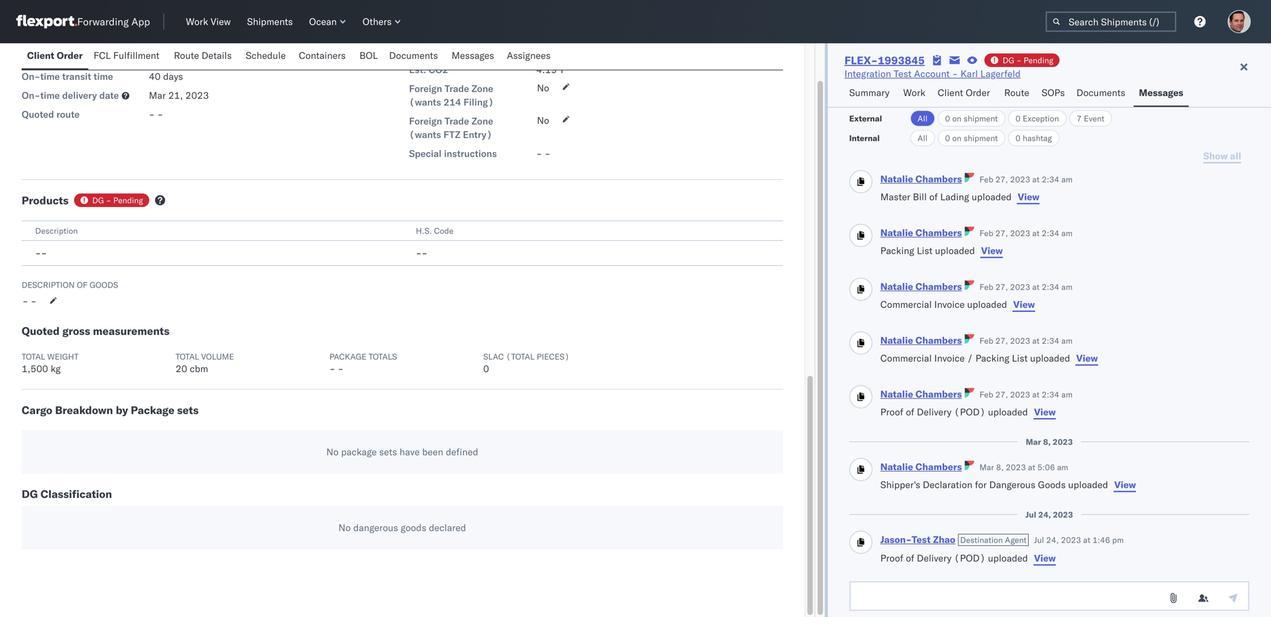 Task type: describe. For each thing, give the bounding box(es) containing it.
ocean button
[[304, 13, 352, 30]]

quoted container count
[[22, 51, 126, 63]]

bol button
[[354, 43, 384, 70]]

package inside package totals - -
[[330, 352, 367, 362]]

classification
[[41, 488, 112, 501]]

natalie chambers button for packing list uploaded view
[[881, 227, 962, 239]]

chambers for commercial invoice / packing list uploaded
[[916, 334, 962, 346]]

1:46
[[1093, 535, 1111, 545]]

1 vertical spatial package
[[131, 404, 174, 417]]

0 up lading
[[945, 133, 951, 143]]

1 horizontal spatial messages
[[1139, 87, 1184, 99]]

containers
[[299, 49, 346, 61]]

at for commercial invoice uploaded view's natalie chambers button
[[1033, 282, 1040, 292]]

have
[[400, 446, 420, 458]]

test for integration
[[894, 68, 912, 80]]

declaration
[[923, 479, 973, 491]]

rate expiration
[[22, 33, 89, 44]]

natalie chambers for proof of delivery (pod) uploaded view
[[881, 388, 962, 400]]

zhao
[[933, 534, 956, 546]]

40
[[149, 70, 161, 82]]

work for work view
[[186, 16, 208, 27]]

2:34 for master bill of lading uploaded view
[[1042, 174, 1060, 185]]

0 inside slac (total pieces) 0
[[483, 363, 489, 375]]

time for transit
[[40, 70, 60, 82]]

fcl fulfillment button
[[88, 43, 169, 70]]

pieces)
[[537, 352, 570, 362]]

20
[[176, 363, 187, 375]]

0 vertical spatial documents button
[[384, 43, 446, 70]]

invoice for uploaded
[[935, 299, 965, 310]]

others
[[363, 16, 392, 27]]

proof of delivery (pod) uploaded view for natalie chambers
[[881, 406, 1056, 418]]

2 vertical spatial dg
[[22, 488, 38, 501]]

description for description of goods
[[22, 280, 75, 290]]

0 horizontal spatial order
[[57, 49, 83, 61]]

integration test account - karl lagerfeld
[[845, 68, 1021, 80]]

on for 0 exception
[[953, 113, 962, 124]]

pm
[[1113, 535, 1124, 545]]

delivery for natalie chambers
[[917, 406, 952, 418]]

lading
[[941, 191, 970, 203]]

forwarding app
[[77, 15, 150, 28]]

foreign for foreign trade zone (wants ftz entry)
[[409, 115, 442, 127]]

jason-
[[881, 534, 912, 546]]

jul 24, 2023
[[1026, 510, 1074, 520]]

summary
[[850, 87, 890, 99]]

natalie chambers for master bill of lading uploaded view
[[881, 173, 962, 185]]

all button for internal
[[911, 130, 935, 146]]

jul for jul 24, 2023
[[1026, 510, 1037, 520]]

am for shipper's declaration for dangerous goods uploaded view
[[1058, 462, 1069, 473]]

4.19
[[537, 64, 557, 76]]

0 horizontal spatial sets
[[177, 404, 199, 417]]

instructions
[[444, 148, 497, 159]]

natalie chambers for commercial invoice uploaded view
[[881, 281, 962, 293]]

assignees
[[507, 49, 551, 61]]

natalie for commercial invoice / packing list uploaded
[[881, 334, 914, 346]]

feb 27, 2023 at 2:34 am for master bill of lading uploaded
[[980, 174, 1073, 185]]

total volume
[[176, 352, 234, 362]]

shipper's
[[881, 479, 921, 491]]

commercial for commercial invoice uploaded
[[881, 299, 932, 310]]

shipment for 0 exception
[[964, 113, 998, 124]]

route for route
[[1005, 87, 1030, 99]]

0 horizontal spatial client order
[[27, 49, 83, 61]]

quoted route
[[22, 108, 80, 120]]

fulfillment
[[113, 49, 160, 61]]

jul for jul 24, 2023 at 1:46 pm
[[1034, 535, 1045, 545]]

feb 27, 2023 at 2:34 am for commercial invoice uploaded
[[980, 282, 1073, 292]]

1 horizontal spatial sets
[[379, 446, 397, 458]]

am for proof of delivery (pod) uploaded view
[[1062, 390, 1073, 400]]

carbon offset status
[[409, 45, 500, 57]]

proof of delivery (pod) uploaded view for jason-test zhao
[[881, 553, 1056, 564]]

dangerous
[[353, 522, 398, 534]]

schedule button
[[240, 43, 293, 70]]

date
[[99, 89, 119, 101]]

entry)
[[463, 129, 492, 141]]

breakdown
[[55, 404, 113, 417]]

others button
[[357, 13, 407, 30]]

bill
[[913, 191, 927, 203]]

0 vertical spatial messages
[[452, 49, 494, 61]]

commercial invoice uploaded view
[[881, 299, 1035, 310]]

flexport. image
[[16, 15, 77, 28]]

feb 27, 2023 at 2:34 am for packing list uploaded
[[980, 228, 1073, 238]]

karl
[[961, 68, 978, 80]]

1 horizontal spatial pending
[[1024, 55, 1054, 65]]

mar 21, 2023
[[149, 89, 209, 101]]

est.
[[409, 64, 426, 76]]

internal
[[850, 133, 880, 143]]

kg
[[51, 363, 61, 375]]

cbm
[[190, 363, 208, 375]]

shipment for 0 hashtag
[[964, 133, 998, 143]]

0 on shipment for 0 exception
[[945, 113, 998, 124]]

trade for ftz
[[445, 115, 469, 127]]

zone for foreign trade zone (wants 214 filing)
[[472, 83, 493, 94]]

24, for jul 24, 2023 at 1:46 pm
[[1047, 535, 1059, 545]]

weight
[[47, 352, 79, 362]]

1 vertical spatial client order button
[[933, 81, 999, 107]]

at for jason-test zhao 'button'
[[1084, 535, 1091, 545]]

mar for mar 4, 2023
[[149, 33, 166, 44]]

27, for commercial invoice / packing list uploaded
[[996, 336, 1008, 346]]

code
[[434, 226, 454, 236]]

exception
[[1023, 113, 1060, 124]]

1 horizontal spatial client
[[938, 87, 964, 99]]

work view link
[[181, 13, 236, 30]]

flex-
[[845, 53, 878, 67]]

- - for quoted container count
[[149, 49, 163, 61]]

jul 24, 2023 at 1:46 pm
[[1034, 535, 1124, 545]]

cargo
[[22, 404, 52, 417]]

27, for commercial invoice uploaded
[[996, 282, 1008, 292]]

details
[[202, 49, 232, 61]]

0 left exception
[[1016, 113, 1021, 124]]

hashtag
[[1023, 133, 1052, 143]]

h.s. code
[[416, 226, 454, 236]]

forwarding
[[77, 15, 129, 28]]

invoice for /
[[935, 352, 965, 364]]

(wants for foreign trade zone (wants ftz entry)
[[409, 129, 441, 141]]

natalie chambers button for commercial invoice / packing list uploaded view
[[881, 334, 962, 346]]

schedule
[[246, 49, 286, 61]]

products
[[22, 194, 69, 207]]

4,
[[168, 33, 177, 44]]

mar 8, 2023
[[1026, 437, 1073, 447]]

test for jason-
[[912, 534, 931, 546]]

sops button
[[1037, 81, 1071, 107]]

assignees button
[[502, 43, 559, 70]]

1 vertical spatial list
[[1012, 352, 1028, 364]]

route for route details
[[174, 49, 199, 61]]

0 horizontal spatial client order button
[[22, 43, 88, 70]]

all for internal
[[918, 133, 928, 143]]

slac (total pieces) 0
[[483, 352, 570, 375]]

zone for foreign trade zone (wants ftz entry)
[[472, 115, 493, 127]]

am for commercial invoice / packing list uploaded view
[[1062, 336, 1073, 346]]

fcl
[[94, 49, 111, 61]]

rate
[[22, 33, 42, 44]]

delivery
[[62, 89, 97, 101]]

feb for commercial invoice / packing list uploaded
[[980, 336, 994, 346]]

am for packing list uploaded view
[[1062, 228, 1073, 238]]

proof for natalie chambers
[[881, 406, 904, 418]]

feb 27, 2023 at 2:34 am for proof of delivery (pod) uploaded
[[980, 390, 1073, 400]]

7
[[1077, 113, 1082, 124]]

ftz
[[444, 129, 461, 141]]

declared
[[429, 522, 466, 534]]

days
[[163, 70, 183, 82]]

0 vertical spatial dg - pending
[[1003, 55, 1054, 65]]

work button
[[898, 81, 933, 107]]

quoted for quoted container count
[[22, 51, 54, 63]]

measurements
[[93, 324, 170, 338]]

natalie for packing list uploaded
[[881, 227, 914, 239]]

0 horizontal spatial messages button
[[446, 43, 502, 70]]

feb for proof of delivery (pod) uploaded
[[980, 390, 994, 400]]

app
[[131, 15, 150, 28]]

goods for of
[[90, 280, 118, 290]]

27, for proof of delivery (pod) uploaded
[[996, 390, 1008, 400]]

slac
[[483, 352, 504, 362]]

commercial for commercial invoice / packing list uploaded
[[881, 352, 932, 364]]

not
[[537, 45, 552, 57]]

(total
[[506, 352, 535, 362]]

work view
[[186, 16, 231, 27]]

jason-test zhao destination agent
[[881, 534, 1027, 546]]

flex-1993845 link
[[845, 53, 925, 67]]

commercial invoice / packing list uploaded view
[[881, 352, 1098, 364]]

1 vertical spatial pending
[[113, 195, 143, 206]]

mar for mar 8, 2023 at 5:06 am
[[980, 462, 994, 473]]

natalie chambers button for proof of delivery (pod) uploaded view
[[881, 388, 962, 400]]

2:34 for commercial invoice / packing list uploaded view
[[1042, 336, 1060, 346]]

feb for packing list uploaded
[[980, 228, 994, 238]]



Task type: vqa. For each thing, say whether or not it's contained in the screenshot.


Task type: locate. For each thing, give the bounding box(es) containing it.
2 natalie chambers button from the top
[[881, 227, 962, 239]]

2 all button from the top
[[911, 130, 935, 146]]

5 feb from the top
[[980, 390, 994, 400]]

quoted down rate
[[22, 51, 54, 63]]

offset
[[444, 45, 470, 57]]

1 trade from the top
[[445, 83, 469, 94]]

am for master bill of lading uploaded view
[[1062, 174, 1073, 185]]

2 feb 27, 2023 at 2:34 am from the top
[[980, 228, 1073, 238]]

1 vertical spatial order
[[966, 87, 990, 99]]

2 natalie chambers from the top
[[881, 227, 962, 239]]

1 vertical spatial trade
[[445, 115, 469, 127]]

feb down master bill of lading uploaded view
[[980, 228, 994, 238]]

gross
[[62, 324, 90, 338]]

time left transit
[[40, 70, 60, 82]]

summary button
[[844, 81, 898, 107]]

0 horizontal spatial route
[[174, 49, 199, 61]]

external
[[850, 113, 882, 124]]

/
[[968, 352, 973, 364]]

mar left 4,
[[149, 33, 166, 44]]

0 exception
[[1016, 113, 1060, 124]]

0 vertical spatial client order button
[[22, 43, 88, 70]]

feb for master bill of lading uploaded
[[980, 174, 994, 185]]

trade up 214
[[445, 83, 469, 94]]

trade inside foreign trade zone (wants ftz entry)
[[445, 115, 469, 127]]

jason-test zhao button
[[881, 534, 956, 546]]

client
[[27, 49, 54, 61], [938, 87, 964, 99]]

mar for mar 21, 2023
[[149, 89, 166, 101]]

1 vertical spatial client
[[938, 87, 964, 99]]

chambers down commercial invoice uploaded view
[[916, 334, 962, 346]]

route button
[[999, 81, 1037, 107]]

on down karl
[[953, 113, 962, 124]]

1 vertical spatial quoted
[[22, 108, 54, 120]]

1 vertical spatial proof of delivery (pod) uploaded view
[[881, 553, 1056, 564]]

1 vertical spatial 24,
[[1047, 535, 1059, 545]]

4 chambers from the top
[[916, 334, 962, 346]]

None text field
[[850, 582, 1250, 611]]

1 horizontal spatial packing
[[976, 352, 1010, 364]]

packing right /
[[976, 352, 1010, 364]]

jul up agent
[[1026, 510, 1037, 520]]

6 natalie from the top
[[881, 461, 914, 473]]

Search Shipments (/) text field
[[1046, 12, 1177, 32]]

27, down commercial invoice / packing list uploaded view
[[996, 390, 1008, 400]]

natalie chambers for commercial invoice / packing list uploaded view
[[881, 334, 962, 346]]

transit
[[62, 70, 91, 82]]

0 vertical spatial packing
[[881, 245, 915, 257]]

proof of delivery (pod) uploaded view
[[881, 406, 1056, 418], [881, 553, 1056, 564]]

1 on from the top
[[953, 113, 962, 124]]

5 27, from the top
[[996, 390, 1008, 400]]

1 horizontal spatial goods
[[401, 522, 427, 534]]

- - for special instructions
[[537, 148, 551, 159]]

goods for dangerous
[[401, 522, 427, 534]]

0 vertical spatial 24,
[[1039, 510, 1051, 520]]

test down the 1993845
[[894, 68, 912, 80]]

(wants inside foreign trade zone (wants 214 filing)
[[409, 96, 441, 108]]

0 vertical spatial goods
[[90, 280, 118, 290]]

mar up for
[[980, 462, 994, 473]]

24, down goods
[[1039, 510, 1051, 520]]

1 vertical spatial proof
[[881, 553, 904, 564]]

documents up est.
[[389, 49, 438, 61]]

2 zone from the top
[[472, 115, 493, 127]]

1 horizontal spatial list
[[1012, 352, 1028, 364]]

goods up quoted gross measurements on the left of page
[[90, 280, 118, 290]]

2 (wants from the top
[[409, 129, 441, 141]]

1 vertical spatial route
[[1005, 87, 1030, 99]]

0 vertical spatial zone
[[472, 83, 493, 94]]

mar left 21,
[[149, 89, 166, 101]]

0 vertical spatial delivery
[[917, 406, 952, 418]]

0 vertical spatial pending
[[1024, 55, 1054, 65]]

containers button
[[293, 43, 354, 70]]

(pod)
[[954, 406, 986, 418], [954, 553, 986, 564]]

3 quoted from the top
[[22, 324, 60, 338]]

1 vertical spatial work
[[904, 87, 926, 99]]

zone inside foreign trade zone (wants ftz entry)
[[472, 115, 493, 127]]

order down karl
[[966, 87, 990, 99]]

27, down master bill of lading uploaded view
[[996, 228, 1008, 238]]

time up date in the top left of the page
[[94, 70, 113, 82]]

1 delivery from the top
[[917, 406, 952, 418]]

0 on shipment down karl
[[945, 113, 998, 124]]

chambers for shipper's declaration for dangerous goods uploaded
[[916, 461, 962, 473]]

at for natalie chambers button associated with packing list uploaded view
[[1033, 228, 1040, 238]]

quoted up total weight 1,500 kg
[[22, 324, 60, 338]]

7 event
[[1077, 113, 1105, 124]]

1 vertical spatial zone
[[472, 115, 493, 127]]

quoted left route
[[22, 108, 54, 120]]

3 natalie from the top
[[881, 281, 914, 293]]

1 natalie chambers from the top
[[881, 173, 962, 185]]

destination
[[961, 535, 1003, 545]]

natalie chambers button for commercial invoice uploaded view
[[881, 281, 962, 293]]

1 invoice from the top
[[935, 299, 965, 310]]

feb up commercial invoice uploaded view
[[980, 282, 994, 292]]

carbon
[[409, 45, 442, 57]]

1 horizontal spatial messages button
[[1134, 81, 1189, 107]]

chambers up declaration
[[916, 461, 962, 473]]

3 27, from the top
[[996, 282, 1008, 292]]

client order button down karl
[[933, 81, 999, 107]]

chambers for master bill of lading uploaded
[[916, 173, 962, 185]]

(pod) for natalie chambers
[[954, 406, 986, 418]]

1 vertical spatial jul
[[1034, 535, 1045, 545]]

1 vertical spatial all button
[[911, 130, 935, 146]]

natalie chambers button for shipper's declaration for dangerous goods uploaded view
[[881, 461, 962, 473]]

1 -- from the left
[[35, 247, 47, 259]]

1 vertical spatial (pod)
[[954, 553, 986, 564]]

route details
[[174, 49, 232, 61]]

feb up master bill of lading uploaded view
[[980, 174, 994, 185]]

5 natalie chambers from the top
[[881, 388, 962, 400]]

0 left hashtag
[[1016, 133, 1021, 143]]

at for natalie chambers button related to master bill of lading uploaded view
[[1033, 174, 1040, 185]]

2 0 on shipment from the top
[[945, 133, 998, 143]]

route down mar 4, 2023
[[174, 49, 199, 61]]

2:34 for proof of delivery (pod) uploaded view
[[1042, 390, 1060, 400]]

invoice down packing list uploaded view on the top of page
[[935, 299, 965, 310]]

1 horizontal spatial dg
[[92, 195, 104, 206]]

chambers for commercial invoice uploaded
[[916, 281, 962, 293]]

2:34 for packing list uploaded view
[[1042, 228, 1060, 238]]

route details button
[[169, 43, 240, 70]]

work for work
[[904, 87, 926, 99]]

1 vertical spatial packing
[[976, 352, 1010, 364]]

1 chambers from the top
[[916, 173, 962, 185]]

2 -- from the left
[[416, 247, 428, 259]]

1 vertical spatial documents
[[1077, 87, 1126, 99]]

special
[[409, 148, 442, 159]]

0 horizontal spatial list
[[917, 245, 933, 257]]

0 vertical spatial order
[[57, 49, 83, 61]]

commercial left /
[[881, 352, 932, 364]]

27, for packing list uploaded
[[996, 228, 1008, 238]]

feb for commercial invoice uploaded
[[980, 282, 994, 292]]

3 natalie chambers from the top
[[881, 281, 962, 293]]

1 (wants from the top
[[409, 96, 441, 108]]

on- down rate
[[22, 70, 40, 82]]

documents up event
[[1077, 87, 1126, 99]]

0 vertical spatial (pod)
[[954, 406, 986, 418]]

jul right agent
[[1034, 535, 1045, 545]]

- - for quoted route
[[149, 108, 163, 120]]

(wants left 214
[[409, 96, 441, 108]]

agent
[[1005, 535, 1027, 545]]

list down bill on the right top
[[917, 245, 933, 257]]

24,
[[1039, 510, 1051, 520], [1047, 535, 1059, 545]]

0 horizontal spatial dg
[[22, 488, 38, 501]]

event
[[1084, 113, 1105, 124]]

by
[[116, 404, 128, 417]]

chambers up packing list uploaded view on the top of page
[[916, 227, 962, 239]]

1 horizontal spatial documents button
[[1071, 81, 1134, 107]]

client order button up on-time transit time
[[22, 43, 88, 70]]

1 vertical spatial foreign
[[409, 115, 442, 127]]

2 quoted from the top
[[22, 108, 54, 120]]

0 horizontal spatial client
[[27, 49, 54, 61]]

total for total volume
[[176, 352, 199, 362]]

fcl fulfillment
[[94, 49, 160, 61]]

at for natalie chambers button associated with shipper's declaration for dangerous goods uploaded view
[[1028, 462, 1036, 473]]

shipment left 0 hashtag at right top
[[964, 133, 998, 143]]

total for total weight 1,500 kg
[[22, 352, 45, 362]]

integration test account - karl lagerfeld link
[[845, 67, 1021, 81]]

delivery
[[917, 406, 952, 418], [917, 553, 952, 564]]

2:34 for commercial invoice uploaded view
[[1042, 282, 1060, 292]]

(pod) down /
[[954, 406, 986, 418]]

on- up quoted route
[[22, 89, 40, 101]]

0 vertical spatial documents
[[389, 49, 438, 61]]

4 27, from the top
[[996, 336, 1008, 346]]

1 vertical spatial messages button
[[1134, 81, 1189, 107]]

0 on shipment up master bill of lading uploaded view
[[945, 133, 998, 143]]

1 vertical spatial dg
[[92, 195, 104, 206]]

2 total from the left
[[176, 352, 199, 362]]

2 natalie from the top
[[881, 227, 914, 239]]

trade up ftz
[[445, 115, 469, 127]]

0 vertical spatial test
[[894, 68, 912, 80]]

(wants for foreign trade zone (wants 214 filing)
[[409, 96, 441, 108]]

214
[[444, 96, 461, 108]]

5 chambers from the top
[[916, 388, 962, 400]]

packing down master
[[881, 245, 915, 257]]

pending
[[1024, 55, 1054, 65], [113, 195, 143, 206]]

proof for jason-test zhao
[[881, 553, 904, 564]]

0 vertical spatial 8,
[[1044, 437, 1051, 447]]

all button
[[911, 110, 935, 127], [911, 130, 935, 146]]

0 vertical spatial route
[[174, 49, 199, 61]]

quoted
[[22, 51, 54, 63], [22, 108, 54, 120], [22, 324, 60, 338]]

1 vertical spatial 8,
[[997, 462, 1004, 473]]

0 hashtag
[[1016, 133, 1052, 143]]

goods left "declared"
[[401, 522, 427, 534]]

foreign inside foreign trade zone (wants ftz entry)
[[409, 115, 442, 127]]

sets down 20
[[177, 404, 199, 417]]

0 on shipment
[[945, 113, 998, 124], [945, 133, 998, 143]]

2 27, from the top
[[996, 228, 1008, 238]]

shipper's declaration for dangerous goods uploaded view
[[881, 479, 1137, 491]]

invoice left /
[[935, 352, 965, 364]]

1 vertical spatial delivery
[[917, 553, 952, 564]]

1 vertical spatial sets
[[379, 446, 397, 458]]

documents button
[[384, 43, 446, 70], [1071, 81, 1134, 107]]

0 horizontal spatial pending
[[113, 195, 143, 206]]

2 commercial from the top
[[881, 352, 932, 364]]

0 vertical spatial sets
[[177, 404, 199, 417]]

all button for external
[[911, 110, 935, 127]]

0 vertical spatial list
[[917, 245, 933, 257]]

dg classification
[[22, 488, 112, 501]]

0 horizontal spatial messages
[[452, 49, 494, 61]]

foreign for foreign trade zone (wants 214 filing)
[[409, 83, 442, 94]]

3 chambers from the top
[[916, 281, 962, 293]]

6 natalie chambers from the top
[[881, 461, 962, 473]]

chambers down commercial invoice / packing list uploaded view
[[916, 388, 962, 400]]

27, up master bill of lading uploaded view
[[996, 174, 1008, 185]]

0 horizontal spatial dg - pending
[[92, 195, 143, 206]]

on-time transit time
[[22, 70, 113, 82]]

1 horizontal spatial test
[[912, 534, 931, 546]]

27, for master bill of lading uploaded
[[996, 174, 1008, 185]]

client down integration test account - karl lagerfeld link
[[938, 87, 964, 99]]

1 (pod) from the top
[[954, 406, 986, 418]]

commercial down packing list uploaded view on the top of page
[[881, 299, 932, 310]]

test left zhao
[[912, 534, 931, 546]]

route down the lagerfeld
[[1005, 87, 1030, 99]]

zone up entry)
[[472, 115, 493, 127]]

integration
[[845, 68, 892, 80]]

description up gross
[[22, 280, 75, 290]]

0 vertical spatial on-
[[22, 70, 40, 82]]

feb up commercial invoice / packing list uploaded view
[[980, 336, 994, 346]]

feb down commercial invoice / packing list uploaded view
[[980, 390, 994, 400]]

forwarding app link
[[16, 15, 150, 28]]

24, for jul 24, 2023
[[1039, 510, 1051, 520]]

1 vertical spatial goods
[[401, 522, 427, 534]]

3 2:34 from the top
[[1042, 282, 1060, 292]]

dangerous
[[990, 479, 1036, 491]]

description for description
[[35, 226, 78, 236]]

3 natalie chambers button from the top
[[881, 281, 962, 293]]

0 vertical spatial messages button
[[446, 43, 502, 70]]

1 on- from the top
[[22, 70, 40, 82]]

4 natalie from the top
[[881, 334, 914, 346]]

natalie for proof of delivery (pod) uploaded
[[881, 388, 914, 400]]

account
[[914, 68, 950, 80]]

0 vertical spatial on
[[953, 113, 962, 124]]

1 all button from the top
[[911, 110, 935, 127]]

2 chambers from the top
[[916, 227, 962, 239]]

0 vertical spatial work
[[186, 16, 208, 27]]

0 vertical spatial 0 on shipment
[[945, 113, 998, 124]]

on up lading
[[953, 133, 962, 143]]

0 vertical spatial dg
[[1003, 55, 1015, 65]]

1 natalie from the top
[[881, 173, 914, 185]]

1 all from the top
[[918, 113, 928, 124]]

at for proof of delivery (pod) uploaded view's natalie chambers button
[[1033, 390, 1040, 400]]

0 vertical spatial client order
[[27, 49, 83, 61]]

6 natalie chambers button from the top
[[881, 461, 962, 473]]

8, for mar 8, 2023
[[1044, 437, 1051, 447]]

5 natalie chambers button from the top
[[881, 388, 962, 400]]

2 horizontal spatial dg
[[1003, 55, 1015, 65]]

2 all from the top
[[918, 133, 928, 143]]

0 down integration test account - karl lagerfeld link
[[945, 113, 951, 124]]

natalie for master bill of lading uploaded
[[881, 173, 914, 185]]

0 vertical spatial commercial
[[881, 299, 932, 310]]

client order down rate expiration
[[27, 49, 83, 61]]

route
[[174, 49, 199, 61], [1005, 87, 1030, 99]]

total
[[22, 352, 45, 362], [176, 352, 199, 362]]

work up mar 4, 2023
[[186, 16, 208, 27]]

trade for 214
[[445, 83, 469, 94]]

order down expiration
[[57, 49, 83, 61]]

status
[[472, 45, 500, 57]]

mar 4, 2023
[[149, 33, 203, 44]]

5 2:34 from the top
[[1042, 390, 1060, 400]]

(pod) down the destination
[[954, 553, 986, 564]]

messages button
[[446, 43, 502, 70], [1134, 81, 1189, 107]]

4 natalie chambers from the top
[[881, 334, 962, 346]]

(wants inside foreign trade zone (wants ftz entry)
[[409, 129, 441, 141]]

1 feb from the top
[[980, 174, 994, 185]]

natalie for shipper's declaration for dangerous goods uploaded
[[881, 461, 914, 473]]

no package sets have been defined
[[326, 446, 478, 458]]

2 invoice from the top
[[935, 352, 965, 364]]

total up 20
[[176, 352, 199, 362]]

all
[[918, 113, 928, 124], [918, 133, 928, 143]]

1 feb 27, 2023 at 2:34 am from the top
[[980, 174, 1073, 185]]

2 (pod) from the top
[[954, 553, 986, 564]]

1 horizontal spatial package
[[330, 352, 367, 362]]

1 quoted from the top
[[22, 51, 54, 63]]

invoice
[[935, 299, 965, 310], [935, 352, 965, 364]]

1 horizontal spatial route
[[1005, 87, 1030, 99]]

lagerfeld
[[981, 68, 1021, 80]]

0 vertical spatial shipment
[[964, 113, 998, 124]]

6 chambers from the top
[[916, 461, 962, 473]]

1 proof from the top
[[881, 406, 904, 418]]

zone up filing)
[[472, 83, 493, 94]]

1 horizontal spatial order
[[966, 87, 990, 99]]

1 foreign from the top
[[409, 83, 442, 94]]

2 shipment from the top
[[964, 133, 998, 143]]

sets left have
[[379, 446, 397, 458]]

foreign trade zone (wants 214 filing)
[[409, 83, 494, 108]]

1 vertical spatial (wants
[[409, 129, 441, 141]]

defined
[[446, 446, 478, 458]]

1 2:34 from the top
[[1042, 174, 1060, 185]]

0 horizontal spatial goods
[[90, 280, 118, 290]]

sops
[[1042, 87, 1065, 99]]

1 vertical spatial on
[[953, 133, 962, 143]]

5:06
[[1038, 462, 1055, 473]]

time
[[40, 70, 60, 82], [94, 70, 113, 82], [40, 89, 60, 101]]

2 proof of delivery (pod) uploaded view from the top
[[881, 553, 1056, 564]]

mar up mar 8, 2023 at 5:06 am
[[1026, 437, 1042, 447]]

0 on shipment for 0 hashtag
[[945, 133, 998, 143]]

0 vertical spatial proof
[[881, 406, 904, 418]]

2 feb from the top
[[980, 228, 994, 238]]

natalie chambers for shipper's declaration for dangerous goods uploaded view
[[881, 461, 962, 473]]

package right by
[[131, 404, 174, 417]]

1 horizontal spatial total
[[176, 352, 199, 362]]

2 trade from the top
[[445, 115, 469, 127]]

foreign trade zone (wants ftz entry)
[[409, 115, 493, 141]]

1 horizontal spatial client order
[[938, 87, 990, 99]]

8, for mar 8, 2023 at 5:06 am
[[997, 462, 1004, 473]]

on- for on-time transit time
[[22, 70, 40, 82]]

feb 27, 2023 at 2:34 am
[[980, 174, 1073, 185], [980, 228, 1073, 238], [980, 282, 1073, 292], [980, 336, 1073, 346], [980, 390, 1073, 400]]

0 horizontal spatial --
[[35, 247, 47, 259]]

0 horizontal spatial work
[[186, 16, 208, 27]]

total up 1,500
[[22, 352, 45, 362]]

1 proof of delivery (pod) uploaded view from the top
[[881, 406, 1056, 418]]

shipments
[[247, 16, 293, 27]]

2 on from the top
[[953, 133, 962, 143]]

chambers up commercial invoice uploaded view
[[916, 281, 962, 293]]

1 0 on shipment from the top
[[945, 113, 998, 124]]

volume
[[201, 352, 234, 362]]

0 horizontal spatial 8,
[[997, 462, 1004, 473]]

client order down karl
[[938, 87, 990, 99]]

0 vertical spatial proof of delivery (pod) uploaded view
[[881, 406, 1056, 418]]

0 horizontal spatial documents button
[[384, 43, 446, 70]]

1 vertical spatial shipment
[[964, 133, 998, 143]]

8, up 'shipper's declaration for dangerous goods uploaded view'
[[997, 462, 1004, 473]]

2 vertical spatial quoted
[[22, 324, 60, 338]]

0 vertical spatial quoted
[[22, 51, 54, 63]]

-
[[149, 49, 155, 61], [157, 49, 163, 61], [1017, 55, 1022, 65], [953, 68, 958, 80], [149, 108, 155, 120], [157, 108, 163, 120], [537, 148, 542, 159], [545, 148, 551, 159], [106, 195, 111, 206], [35, 247, 41, 259], [41, 247, 47, 259], [416, 247, 422, 259], [422, 247, 428, 259], [22, 295, 28, 307], [31, 295, 37, 307], [330, 363, 335, 375], [338, 363, 344, 375]]

natalie
[[881, 173, 914, 185], [881, 227, 914, 239], [881, 281, 914, 293], [881, 334, 914, 346], [881, 388, 914, 400], [881, 461, 914, 473]]

1 27, from the top
[[996, 174, 1008, 185]]

3 feb 27, 2023 at 2:34 am from the top
[[980, 282, 1073, 292]]

(pod) for jason-test zhao
[[954, 553, 986, 564]]

quoted for quoted route
[[22, 108, 54, 120]]

quoted for quoted gross measurements
[[22, 324, 60, 338]]

dg up the lagerfeld
[[1003, 55, 1015, 65]]

1 zone from the top
[[472, 83, 493, 94]]

on- for on-time delivery date
[[22, 89, 40, 101]]

feb 27, 2023 at 2:34 am for commercial invoice / packing list uploaded
[[980, 336, 1073, 346]]

been
[[422, 446, 443, 458]]

no dangerous goods declared
[[339, 522, 466, 534]]

8, up 5:06
[[1044, 437, 1051, 447]]

2 delivery from the top
[[917, 553, 952, 564]]

foreign down est. co2
[[409, 83, 442, 94]]

0 vertical spatial client
[[27, 49, 54, 61]]

- -
[[149, 49, 163, 61], [149, 108, 163, 120], [537, 148, 551, 159], [22, 295, 37, 307]]

5 natalie from the top
[[881, 388, 914, 400]]

1 vertical spatial all
[[918, 133, 928, 143]]

shipment down karl
[[964, 113, 998, 124]]

27, up commercial invoice uploaded view
[[996, 282, 1008, 292]]

0 vertical spatial all button
[[911, 110, 935, 127]]

-- up description of goods
[[35, 247, 47, 259]]

description
[[35, 226, 78, 236], [22, 280, 75, 290]]

3 feb from the top
[[980, 282, 994, 292]]

2 2:34 from the top
[[1042, 228, 1060, 238]]

shipments link
[[242, 13, 298, 30]]

trade inside foreign trade zone (wants 214 filing)
[[445, 83, 469, 94]]

zone inside foreign trade zone (wants 214 filing)
[[472, 83, 493, 94]]

chambers up lading
[[916, 173, 962, 185]]

order
[[57, 49, 83, 61], [966, 87, 990, 99]]

2 foreign from the top
[[409, 115, 442, 127]]

24, down jul 24, 2023
[[1047, 535, 1059, 545]]

natalie for commercial invoice uploaded
[[881, 281, 914, 293]]

description down products
[[35, 226, 78, 236]]

4 feb 27, 2023 at 2:34 am from the top
[[980, 336, 1073, 346]]

27, up commercial invoice / packing list uploaded view
[[996, 336, 1008, 346]]

foreign inside foreign trade zone (wants 214 filing)
[[409, 83, 442, 94]]

0 vertical spatial foreign
[[409, 83, 442, 94]]

total weight 1,500 kg
[[22, 352, 79, 375]]

2 proof from the top
[[881, 553, 904, 564]]

0 horizontal spatial packing
[[881, 245, 915, 257]]

total inside total weight 1,500 kg
[[22, 352, 45, 362]]

delivery for jason-test zhao
[[917, 553, 952, 564]]

special instructions
[[409, 148, 497, 159]]

0 down slac
[[483, 363, 489, 375]]

1 natalie chambers button from the top
[[881, 173, 962, 185]]

1 commercial from the top
[[881, 299, 932, 310]]

dg left classification
[[22, 488, 38, 501]]

work inside button
[[904, 87, 926, 99]]

packing list uploaded view
[[881, 245, 1003, 257]]

natalie chambers
[[881, 173, 962, 185], [881, 227, 962, 239], [881, 281, 962, 293], [881, 334, 962, 346], [881, 388, 962, 400], [881, 461, 962, 473]]

-- down the 'h.s.'
[[416, 247, 428, 259]]

time for delivery
[[40, 89, 60, 101]]

4 2:34 from the top
[[1042, 336, 1060, 346]]

client down rate
[[27, 49, 54, 61]]

0 vertical spatial invoice
[[935, 299, 965, 310]]

foreign up special
[[409, 115, 442, 127]]

0 vertical spatial (wants
[[409, 96, 441, 108]]

natalie chambers button for master bill of lading uploaded view
[[881, 173, 962, 185]]

1 horizontal spatial work
[[904, 87, 926, 99]]

h.s.
[[416, 226, 432, 236]]

dg right products
[[92, 195, 104, 206]]

5 feb 27, 2023 at 2:34 am from the top
[[980, 390, 1073, 400]]

list right /
[[1012, 352, 1028, 364]]

work down account
[[904, 87, 926, 99]]

package left totals
[[330, 352, 367, 362]]

list
[[917, 245, 933, 257], [1012, 352, 1028, 364]]

am for commercial invoice uploaded view
[[1062, 282, 1073, 292]]

(wants up special
[[409, 129, 441, 141]]

time up quoted route
[[40, 89, 60, 101]]

natalie chambers for packing list uploaded view
[[881, 227, 962, 239]]

proof of delivery (pod) uploaded view down /
[[881, 406, 1056, 418]]

1 vertical spatial dg - pending
[[92, 195, 143, 206]]

mar for mar 8, 2023
[[1026, 437, 1042, 447]]

on
[[953, 113, 962, 124], [953, 133, 962, 143]]

chambers for proof of delivery (pod) uploaded
[[916, 388, 962, 400]]

1 horizontal spatial 8,
[[1044, 437, 1051, 447]]

1993845
[[878, 53, 925, 67]]

proof of delivery (pod) uploaded view down the destination
[[881, 553, 1056, 564]]

4 natalie chambers button from the top
[[881, 334, 962, 346]]

2 on- from the top
[[22, 89, 40, 101]]

goods
[[1038, 479, 1066, 491]]

on-time delivery date
[[22, 89, 119, 101]]

chambers for packing list uploaded
[[916, 227, 962, 239]]

shipment
[[964, 113, 998, 124], [964, 133, 998, 143]]

4 feb from the top
[[980, 336, 994, 346]]

package totals - -
[[330, 352, 397, 375]]

1 shipment from the top
[[964, 113, 998, 124]]

1 total from the left
[[22, 352, 45, 362]]



